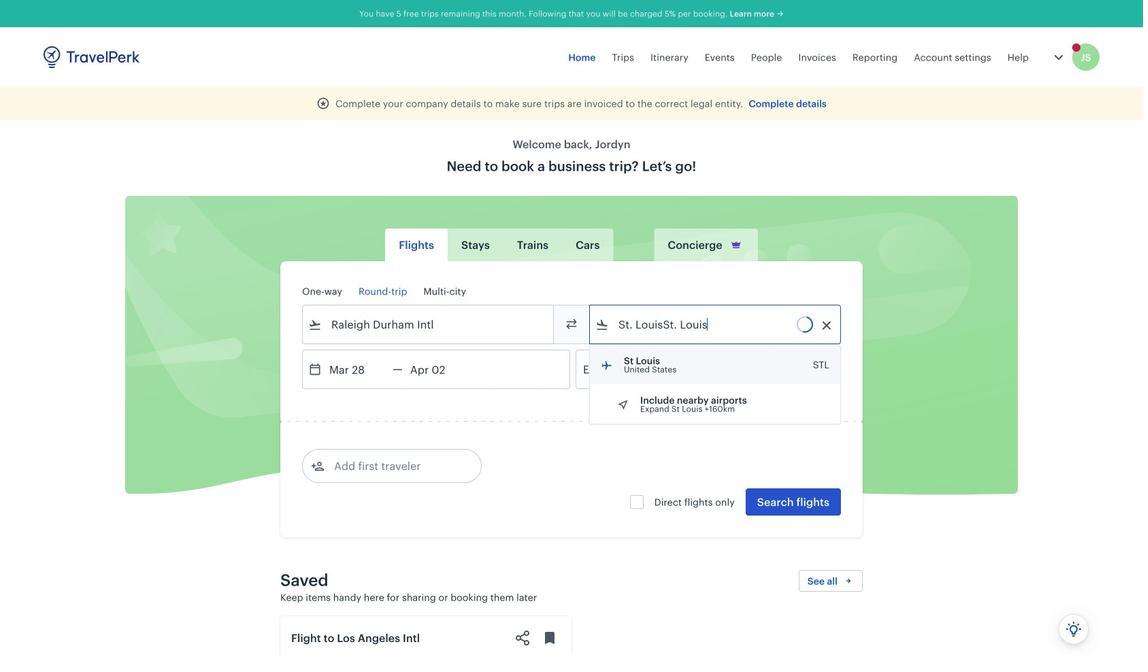 Task type: locate. For each thing, give the bounding box(es) containing it.
Depart text field
[[322, 350, 393, 389]]

To search field
[[609, 314, 823, 335]]

From search field
[[322, 314, 536, 335]]

Return text field
[[403, 350, 473, 389]]



Task type: describe. For each thing, give the bounding box(es) containing it.
Add first traveler search field
[[325, 455, 466, 477]]



